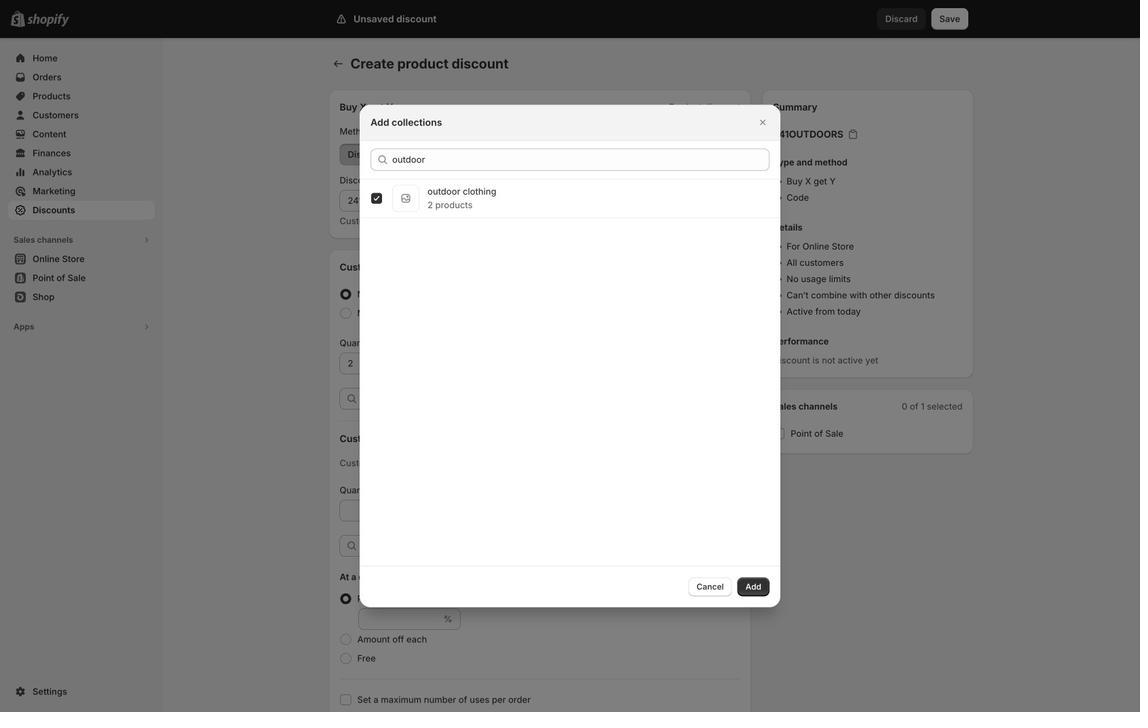 Task type: vqa. For each thing, say whether or not it's contained in the screenshot.
dialog
yes



Task type: locate. For each thing, give the bounding box(es) containing it.
dialog
[[0, 105, 1141, 608]]

Search collections text field
[[392, 149, 770, 171]]



Task type: describe. For each thing, give the bounding box(es) containing it.
shopify image
[[27, 13, 69, 27]]



